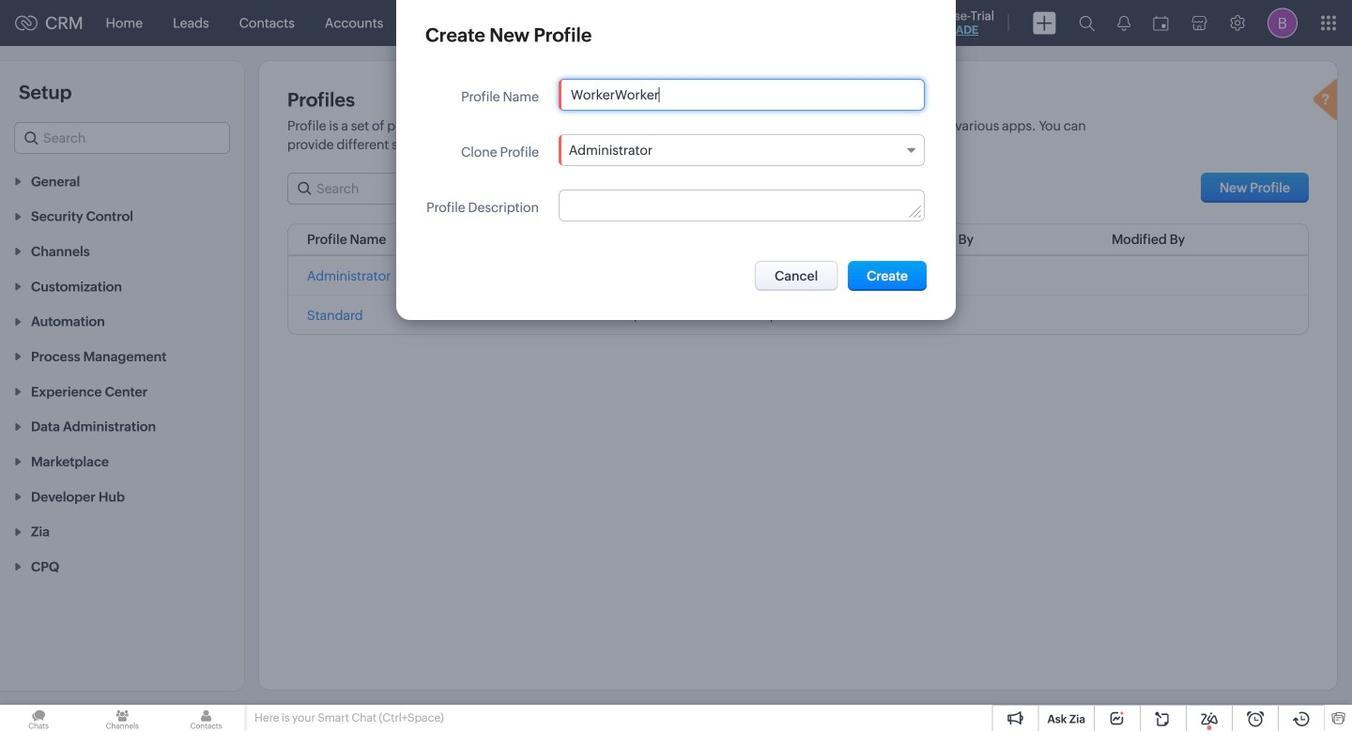 Task type: describe. For each thing, give the bounding box(es) containing it.
Search text field
[[288, 174, 474, 204]]

calendar image
[[1153, 15, 1169, 31]]

channels image
[[84, 705, 161, 731]]

chats image
[[0, 705, 77, 731]]

logo image
[[15, 15, 38, 31]]

signals image
[[1117, 15, 1131, 31]]

profile image
[[1268, 8, 1298, 38]]



Task type: vqa. For each thing, say whether or not it's contained in the screenshot.
Signals Image
yes



Task type: locate. For each thing, give the bounding box(es) containing it.
None text field
[[559, 80, 924, 110], [559, 191, 924, 221], [559, 80, 924, 110], [559, 191, 924, 221]]

signals element
[[1106, 0, 1142, 46]]

create menu element
[[1022, 0, 1068, 46]]

profile element
[[1256, 0, 1309, 46]]

contacts image
[[168, 705, 245, 731]]

help image
[[1309, 76, 1346, 127]]

None field
[[559, 134, 925, 166]]

search image
[[1079, 15, 1095, 31]]

create menu image
[[1033, 12, 1056, 34]]

search element
[[1068, 0, 1106, 46]]



